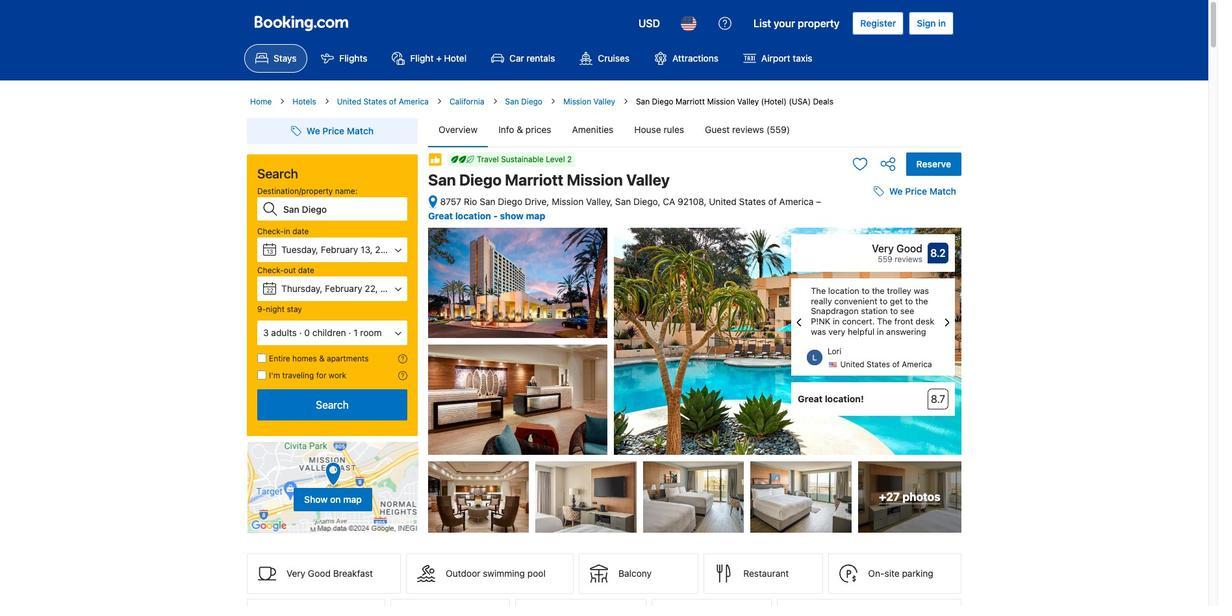 Task type: vqa. For each thing, say whether or not it's contained in the screenshot.
3rd reviewed:
no



Task type: describe. For each thing, give the bounding box(es) containing it.
info & prices link
[[488, 113, 562, 147]]

in right p!nk on the right bottom
[[833, 316, 840, 327]]

stay
[[287, 305, 302, 314]]

house
[[634, 124, 661, 135]]

hotels link
[[293, 96, 316, 108]]

overview
[[439, 124, 478, 135]]

traveling
[[282, 371, 314, 381]]

lori
[[828, 347, 841, 357]]

children
[[312, 327, 346, 338]]

location inside the location to the trolley was really convenient to get to the snapdragon station to see p!nk in concert. the front desk was very helpful in answering our …
[[828, 286, 859, 296]]

i'm
[[269, 371, 280, 381]]

scored 8.7 element
[[928, 389, 949, 410]]

stays link
[[244, 44, 308, 73]]

san for san diego marriott mission valley (hotel) (usa) deals
[[636, 97, 650, 107]]

2 · from the left
[[348, 327, 351, 338]]

mission up amenities
[[563, 97, 591, 107]]

restaurant
[[743, 569, 789, 580]]

map inside 8757 rio san diego drive, mission valley, san diego, ca 92108, united states of america – great location - show map
[[526, 210, 545, 221]]

559
[[878, 255, 892, 264]]

car
[[509, 53, 524, 64]]

the location to the trolley was really convenient to get to the snapdragon station to see p!nk in concert. the front desk was very helpful in answering our …
[[811, 286, 934, 347]]

diego for san diego marriott mission valley (hotel) (usa) deals
[[652, 97, 673, 107]]

we price match for right we price match dropdown button
[[889, 186, 956, 197]]

our
[[811, 337, 824, 347]]

check-in date
[[257, 227, 309, 236]]

station
[[861, 306, 888, 317]]

0 vertical spatial states
[[363, 97, 387, 107]]

san for san diego
[[505, 97, 519, 107]]

13,
[[361, 244, 373, 255]]

very
[[829, 326, 845, 337]]

united states of america link
[[337, 96, 429, 108]]

1 horizontal spatial the
[[915, 296, 928, 306]]

i'm traveling for work
[[269, 371, 346, 381]]

2 horizontal spatial states
[[867, 360, 890, 370]]

san diego marriott mission valley (hotel) (usa) deals link
[[636, 97, 833, 107]]

0
[[304, 327, 310, 338]]

& inside search section
[[319, 354, 325, 364]]

rules
[[664, 124, 684, 135]]

pool
[[527, 569, 546, 580]]

2
[[567, 155, 572, 164]]

states inside 8757 rio san diego drive, mission valley, san diego, ca 92108, united states of america – great location - show map
[[739, 196, 766, 207]]

price for we price match dropdown button within the search section
[[323, 125, 344, 136]]

flight
[[410, 53, 434, 64]]

to left see on the bottom right
[[890, 306, 898, 317]]

marriott for san diego marriott mission valley
[[505, 171, 564, 189]]

san diego marriott mission valley (hotel) (usa) deals
[[636, 97, 833, 107]]

homes
[[292, 354, 317, 364]]

travel
[[477, 155, 499, 164]]

airport
[[761, 53, 790, 64]]

0 horizontal spatial of
[[389, 97, 396, 107]]

attractions link
[[643, 44, 730, 73]]

san diego link
[[505, 96, 543, 108]]

(559)
[[766, 124, 790, 135]]

guest reviews (559)
[[705, 124, 790, 135]]

great location!
[[798, 394, 864, 405]]

usd button
[[631, 8, 668, 39]]

we inside search section
[[307, 125, 320, 136]]

ca
[[663, 196, 675, 207]]

1
[[354, 327, 358, 338]]

register
[[860, 18, 896, 29]]

reviews inside very good 559 reviews
[[895, 255, 923, 264]]

balcony button
[[579, 554, 699, 595]]

on-site parking
[[868, 569, 933, 580]]

scored 8.2 element
[[928, 243, 949, 264]]

destination/property name:
[[257, 186, 357, 196]]

8.7
[[931, 394, 945, 405]]

booking.com image
[[255, 16, 348, 31]]

very good breakfast button
[[247, 554, 401, 595]]

0 vertical spatial reviews
[[732, 124, 764, 135]]

next image
[[939, 315, 955, 331]]

mission valley
[[563, 97, 615, 107]]

february for thursday,
[[325, 283, 362, 294]]

good for 559
[[896, 243, 923, 255]]

show
[[304, 494, 328, 505]]

location!
[[825, 394, 864, 405]]

get
[[890, 296, 903, 306]]

diego for san diego
[[521, 97, 543, 107]]

great location - show map button
[[428, 210, 545, 221]]

flight + hotel
[[410, 53, 467, 64]]

22,
[[365, 283, 378, 294]]

out
[[284, 266, 296, 275]]

info
[[498, 124, 514, 135]]

in right sign at the right of page
[[938, 18, 946, 29]]

1 horizontal spatial we price match button
[[868, 180, 962, 203]]

2024 for tuesday, february 13, 2024
[[375, 244, 397, 255]]

great inside 8757 rio san diego drive, mission valley, san diego, ca 92108, united states of america – great location - show map
[[428, 210, 453, 221]]

california link
[[450, 96, 484, 108]]

p!nk
[[811, 316, 831, 327]]

1 horizontal spatial we
[[889, 186, 903, 197]]

taxis
[[793, 53, 812, 64]]

site
[[885, 569, 900, 580]]

guest
[[705, 124, 730, 135]]

mission valley link
[[563, 96, 615, 108]]

diego for san diego marriott mission valley
[[459, 171, 502, 189]]

airport taxis
[[761, 53, 812, 64]]

parking
[[902, 569, 933, 580]]

snapdragon
[[811, 306, 859, 317]]

mission up guest
[[707, 97, 735, 107]]

valley for san diego marriott mission valley
[[626, 171, 670, 189]]

+27
[[879, 491, 900, 504]]

san for san diego marriott mission valley
[[428, 171, 456, 189]]

1 vertical spatial united states of america
[[840, 360, 932, 370]]

good for breakfast
[[308, 569, 331, 580]]

to left get
[[880, 296, 888, 306]]

(usa)
[[789, 97, 811, 107]]

2 horizontal spatial united
[[840, 360, 865, 370]]

concert.
[[842, 316, 875, 327]]

room
[[360, 327, 382, 338]]

very good breakfast
[[287, 569, 373, 580]]

balcony
[[619, 569, 652, 580]]

8757
[[440, 196, 461, 207]]

date for check-in date
[[292, 227, 309, 236]]

diego inside 8757 rio san diego drive, mission valley, san diego, ca 92108, united states of america – great location - show map
[[498, 196, 522, 207]]

…
[[826, 337, 833, 347]]

united inside 8757 rio san diego drive, mission valley, san diego, ca 92108, united states of america – great location - show map
[[709, 196, 737, 207]]

san diego marriott mission valley
[[428, 171, 670, 189]]

we price match for we price match dropdown button within the search section
[[307, 125, 374, 136]]

in right helpful
[[877, 326, 884, 337]]

photos
[[903, 491, 940, 504]]

tuesday, february 13, 2024
[[281, 244, 397, 255]]



Task type: locate. For each thing, give the bounding box(es) containing it.
check- up 13
[[257, 227, 284, 236]]

Where are you going? field
[[278, 197, 407, 221]]

night
[[266, 305, 285, 314]]

0 horizontal spatial very
[[287, 569, 305, 580]]

1 vertical spatial great
[[798, 394, 823, 405]]

mission down san diego marriott mission valley
[[552, 196, 584, 207]]

states down flights
[[363, 97, 387, 107]]

match down united states of america link
[[347, 125, 374, 136]]

1 vertical spatial marriott
[[505, 171, 564, 189]]

of down flight + hotel link
[[389, 97, 396, 107]]

diego down travel at left
[[459, 171, 502, 189]]

san up house
[[636, 97, 650, 107]]

0 vertical spatial map
[[526, 210, 545, 221]]

& up for
[[319, 354, 325, 364]]

1 horizontal spatial map
[[526, 210, 545, 221]]

united down the lori
[[840, 360, 865, 370]]

house rules link
[[624, 113, 695, 147]]

0 vertical spatial united
[[337, 97, 361, 107]]

we price match button inside search section
[[286, 120, 379, 143]]

1 horizontal spatial united states of america
[[840, 360, 932, 370]]

swimming
[[483, 569, 525, 580]]

0 horizontal spatial we price match button
[[286, 120, 379, 143]]

the up snapdragon
[[811, 286, 826, 296]]

san right valley,
[[615, 196, 631, 207]]

diego up prices
[[521, 97, 543, 107]]

2 vertical spatial america
[[902, 360, 932, 370]]

match inside search section
[[347, 125, 374, 136]]

8.2
[[930, 248, 946, 259]]

we price match down hotels link
[[307, 125, 374, 136]]

february left 22,
[[325, 283, 362, 294]]

1 vertical spatial very
[[287, 569, 305, 580]]

rentals
[[527, 53, 555, 64]]

the right see on the bottom right
[[915, 296, 928, 306]]

very up trolley
[[872, 243, 894, 255]]

price for right we price match dropdown button
[[905, 186, 927, 197]]

outdoor swimming pool
[[446, 569, 546, 580]]

was left very
[[811, 326, 826, 337]]

–
[[816, 196, 821, 207]]

1 horizontal spatial the
[[877, 316, 892, 327]]

0 horizontal spatial match
[[347, 125, 374, 136]]

helpful
[[848, 326, 875, 337]]

united states of america down the answering
[[840, 360, 932, 370]]

· left '1'
[[348, 327, 351, 338]]

valley left (hotel)
[[737, 97, 759, 107]]

diego up house rules
[[652, 97, 673, 107]]

0 horizontal spatial we
[[307, 125, 320, 136]]

guest reviews (559) link
[[695, 113, 800, 147]]

marriott for san diego marriott mission valley (hotel) (usa) deals
[[676, 97, 705, 107]]

0 vertical spatial of
[[389, 97, 396, 107]]

0 horizontal spatial the
[[811, 286, 826, 296]]

very inside very good 559 reviews
[[872, 243, 894, 255]]

price inside search section
[[323, 125, 344, 136]]

2024 right 22,
[[380, 283, 402, 294]]

cruises
[[598, 53, 630, 64]]

home
[[250, 97, 272, 107]]

sign in
[[917, 18, 946, 29]]

1 vertical spatial states
[[739, 196, 766, 207]]

1 vertical spatial of
[[768, 196, 777, 207]]

marriott up rules
[[676, 97, 705, 107]]

show on map
[[304, 494, 362, 505]]

was right trolley
[[914, 286, 929, 296]]

0 vertical spatial 2024
[[375, 244, 397, 255]]

hotel
[[444, 53, 467, 64]]

reserve button
[[906, 153, 962, 176]]

map down drive,
[[526, 210, 545, 221]]

reserve
[[916, 159, 951, 170]]

· left 0
[[299, 327, 302, 338]]

match for we price match dropdown button within the search section
[[347, 125, 374, 136]]

we price match down reserve button
[[889, 186, 956, 197]]

&
[[517, 124, 523, 135], [319, 354, 325, 364]]

price
[[323, 125, 344, 136], [905, 186, 927, 197]]

very for very good 559 reviews
[[872, 243, 894, 255]]

san up info
[[505, 97, 519, 107]]

to up "station"
[[862, 286, 870, 296]]

3 adults · 0 children · 1 room button
[[257, 321, 407, 346]]

0 horizontal spatial the
[[872, 286, 885, 296]]

of inside 8757 rio san diego drive, mission valley, san diego, ca 92108, united states of america – great location - show map
[[768, 196, 777, 207]]

stays
[[274, 53, 297, 64]]

0 horizontal spatial location
[[455, 210, 491, 221]]

search inside button
[[316, 400, 349, 411]]

1 vertical spatial united
[[709, 196, 737, 207]]

valley up amenities
[[593, 97, 615, 107]]

tuesday,
[[281, 244, 318, 255]]

0 vertical spatial good
[[896, 243, 923, 255]]

united down flights link
[[337, 97, 361, 107]]

0 horizontal spatial &
[[319, 354, 325, 364]]

location down rio
[[455, 210, 491, 221]]

sign
[[917, 18, 936, 29]]

show
[[500, 210, 524, 221]]

flights
[[339, 53, 367, 64]]

location inside 8757 rio san diego drive, mission valley, san diego, ca 92108, united states of america – great location - show map
[[455, 210, 491, 221]]

if you select this option, we'll show you popular business travel features like breakfast, wifi and free parking. image
[[398, 372, 407, 381], [398, 372, 407, 381]]

1 vertical spatial america
[[779, 196, 814, 207]]

0 horizontal spatial ·
[[299, 327, 302, 338]]

we'll show you stays where you can have the entire place to yourself image
[[398, 355, 407, 364], [398, 355, 407, 364]]

outdoor swimming pool button
[[406, 554, 574, 595]]

america left –
[[779, 196, 814, 207]]

0 horizontal spatial price
[[323, 125, 344, 136]]

0 vertical spatial &
[[517, 124, 523, 135]]

0 vertical spatial price
[[323, 125, 344, 136]]

1 horizontal spatial match
[[929, 186, 956, 197]]

0 horizontal spatial reviews
[[732, 124, 764, 135]]

the
[[811, 286, 826, 296], [877, 316, 892, 327]]

we price match button down hotels link
[[286, 120, 379, 143]]

mission inside 8757 rio san diego drive, mission valley, san diego, ca 92108, united states of america – great location - show map
[[552, 196, 584, 207]]

2 horizontal spatial america
[[902, 360, 932, 370]]

california
[[450, 97, 484, 107]]

rated very good element
[[798, 241, 923, 257]]

0 horizontal spatial good
[[308, 569, 331, 580]]

1 vertical spatial good
[[308, 569, 331, 580]]

search
[[257, 166, 298, 181], [316, 400, 349, 411]]

on-
[[868, 569, 885, 580]]

valley
[[593, 97, 615, 107], [737, 97, 759, 107], [626, 171, 670, 189]]

previous image
[[791, 315, 807, 331]]

1 vertical spatial &
[[319, 354, 325, 364]]

price down reserve button
[[905, 186, 927, 197]]

to right get
[[905, 296, 913, 306]]

the up "station"
[[872, 286, 885, 296]]

1 horizontal spatial america
[[779, 196, 814, 207]]

0 horizontal spatial united states of america
[[337, 97, 429, 107]]

marriott
[[676, 97, 705, 107], [505, 171, 564, 189]]

we price match inside search section
[[307, 125, 374, 136]]

thursday, february 22, 2024
[[281, 283, 402, 294]]

1 horizontal spatial marriott
[[676, 97, 705, 107]]

mission up valley,
[[567, 171, 623, 189]]

map inside search section
[[343, 494, 362, 505]]

amenities
[[572, 124, 613, 135]]

2024 for thursday, february 22, 2024
[[380, 283, 402, 294]]

1 horizontal spatial good
[[896, 243, 923, 255]]

location up snapdragon
[[828, 286, 859, 296]]

1 horizontal spatial &
[[517, 124, 523, 135]]

answering
[[886, 326, 926, 337]]

1 check- from the top
[[257, 227, 284, 236]]

reviews left (559)
[[732, 124, 764, 135]]

date for check-out date
[[298, 266, 314, 275]]

we down hotels link
[[307, 125, 320, 136]]

location
[[455, 210, 491, 221], [828, 286, 859, 296]]

date right out at the left top of page
[[298, 266, 314, 275]]

0 vertical spatial marriott
[[676, 97, 705, 107]]

2 vertical spatial united
[[840, 360, 865, 370]]

san up 8757
[[428, 171, 456, 189]]

0 vertical spatial was
[[914, 286, 929, 296]]

0 vertical spatial america
[[399, 97, 429, 107]]

house rules
[[634, 124, 684, 135]]

united states of america down flights
[[337, 97, 429, 107]]

car rentals link
[[480, 44, 566, 73]]

match for right we price match dropdown button
[[929, 186, 956, 197]]

1 vertical spatial location
[[828, 286, 859, 296]]

states right 92108,
[[739, 196, 766, 207]]

show on map button
[[247, 442, 419, 535], [294, 488, 372, 512]]

0 horizontal spatial map
[[343, 494, 362, 505]]

states down helpful
[[867, 360, 890, 370]]

check-
[[257, 227, 284, 236], [257, 266, 284, 275]]

0 vertical spatial match
[[347, 125, 374, 136]]

1 vertical spatial price
[[905, 186, 927, 197]]

0 horizontal spatial america
[[399, 97, 429, 107]]

list your property
[[754, 18, 840, 29]]

airport taxis link
[[732, 44, 824, 73]]

america
[[399, 97, 429, 107], [779, 196, 814, 207], [902, 360, 932, 370]]

1 horizontal spatial search
[[316, 400, 349, 411]]

1 vertical spatial we
[[889, 186, 903, 197]]

marriott up drive,
[[505, 171, 564, 189]]

great left location!
[[798, 394, 823, 405]]

-
[[493, 210, 498, 221]]

thursday,
[[281, 283, 322, 294]]

very inside button
[[287, 569, 305, 580]]

1 horizontal spatial united
[[709, 196, 737, 207]]

america down flight on the left top
[[399, 97, 429, 107]]

san up great location - show map button
[[480, 196, 495, 207]]

match down reserve button
[[929, 186, 956, 197]]

0 vertical spatial we
[[307, 125, 320, 136]]

1 vertical spatial was
[[811, 326, 826, 337]]

2024 right 13,
[[375, 244, 397, 255]]

map right on
[[343, 494, 362, 505]]

map
[[526, 210, 545, 221], [343, 494, 362, 505]]

1 vertical spatial date
[[298, 266, 314, 275]]

hotels
[[293, 97, 316, 107]]

of left –
[[768, 196, 777, 207]]

1 horizontal spatial ·
[[348, 327, 351, 338]]

valley,
[[586, 196, 613, 207]]

home link
[[250, 96, 272, 108]]

register link
[[853, 12, 904, 35]]

we price match button down reserve button
[[868, 180, 962, 203]]

1 vertical spatial we price match
[[889, 186, 956, 197]]

great down 'click to open map view' image
[[428, 210, 453, 221]]

1 · from the left
[[299, 327, 302, 338]]

search section
[[242, 108, 423, 535]]

sign in link
[[909, 12, 954, 35]]

of down the answering
[[892, 360, 900, 370]]

0 vertical spatial we price match
[[307, 125, 374, 136]]

1 horizontal spatial of
[[768, 196, 777, 207]]

very for very good breakfast
[[287, 569, 305, 580]]

0 vertical spatial date
[[292, 227, 309, 236]]

1 horizontal spatial reviews
[[895, 255, 923, 264]]

1 vertical spatial match
[[929, 186, 956, 197]]

entire
[[269, 354, 290, 364]]

click to open map view image
[[428, 195, 438, 210]]

reviews
[[732, 124, 764, 135], [895, 255, 923, 264]]

price down united states of america link
[[323, 125, 344, 136]]

in up tuesday,
[[284, 227, 290, 236]]

states
[[363, 97, 387, 107], [739, 196, 766, 207], [867, 360, 890, 370]]

1 vertical spatial search
[[316, 400, 349, 411]]

diego up show
[[498, 196, 522, 207]]

1 vertical spatial reviews
[[895, 255, 923, 264]]

reviews right 559
[[895, 255, 923, 264]]

0 vertical spatial february
[[321, 244, 358, 255]]

search up "destination/property"
[[257, 166, 298, 181]]

to
[[862, 286, 870, 296], [880, 296, 888, 306], [905, 296, 913, 306], [890, 306, 898, 317]]

america down the answering
[[902, 360, 932, 370]]

search button
[[257, 390, 407, 421]]

flight + hotel link
[[381, 44, 478, 73]]

date up tuesday,
[[292, 227, 309, 236]]

we up very good 559 reviews in the right of the page
[[889, 186, 903, 197]]

1 horizontal spatial states
[[739, 196, 766, 207]]

1 vertical spatial 2024
[[380, 283, 402, 294]]

0 vertical spatial united states of america
[[337, 97, 429, 107]]

1 horizontal spatial price
[[905, 186, 927, 197]]

flights link
[[310, 44, 378, 73]]

0 horizontal spatial great
[[428, 210, 453, 221]]

0 horizontal spatial was
[[811, 326, 826, 337]]

check- for out
[[257, 266, 284, 275]]

1 horizontal spatial valley
[[626, 171, 670, 189]]

1 vertical spatial february
[[325, 283, 362, 294]]

1 vertical spatial map
[[343, 494, 362, 505]]

search down work on the left of page
[[316, 400, 349, 411]]

0 vertical spatial very
[[872, 243, 894, 255]]

& right info
[[517, 124, 523, 135]]

good right 559
[[896, 243, 923, 255]]

very left breakfast
[[287, 569, 305, 580]]

february left 13,
[[321, 244, 358, 255]]

1 horizontal spatial very
[[872, 243, 894, 255]]

0 vertical spatial the
[[811, 286, 826, 296]]

check- for in
[[257, 227, 284, 236]]

america inside united states of america link
[[399, 97, 429, 107]]

valley up the diego,
[[626, 171, 670, 189]]

1 horizontal spatial location
[[828, 286, 859, 296]]

adults
[[271, 327, 297, 338]]

0 horizontal spatial valley
[[593, 97, 615, 107]]

+27 photos link
[[858, 462, 962, 533]]

san diego
[[505, 97, 543, 107]]

your
[[774, 18, 795, 29]]

united right 92108,
[[709, 196, 737, 207]]

work
[[329, 371, 346, 381]]

1 horizontal spatial was
[[914, 286, 929, 296]]

the left front
[[877, 316, 892, 327]]

united
[[337, 97, 361, 107], [709, 196, 737, 207], [840, 360, 865, 370]]

check- down 13
[[257, 266, 284, 275]]

0 horizontal spatial united
[[337, 97, 361, 107]]

drive,
[[525, 196, 549, 207]]

valley for san diego marriott mission valley (hotel) (usa) deals
[[737, 97, 759, 107]]

good left breakfast
[[308, 569, 331, 580]]

8757 rio san diego drive, mission valley, san diego, ca 92108, united states of america – great location - show map
[[428, 196, 821, 221]]

february for tuesday,
[[321, 244, 358, 255]]

in inside search section
[[284, 227, 290, 236]]

1 vertical spatial the
[[877, 316, 892, 327]]

0 vertical spatial search
[[257, 166, 298, 181]]

0 horizontal spatial states
[[363, 97, 387, 107]]

2024
[[375, 244, 397, 255], [380, 283, 402, 294]]

0 horizontal spatial we price match
[[307, 125, 374, 136]]

0 horizontal spatial search
[[257, 166, 298, 181]]

2 horizontal spatial of
[[892, 360, 900, 370]]

0 vertical spatial check-
[[257, 227, 284, 236]]

2 vertical spatial of
[[892, 360, 900, 370]]

2 check- from the top
[[257, 266, 284, 275]]

list
[[754, 18, 771, 29]]

good inside very good 559 reviews
[[896, 243, 923, 255]]

1 horizontal spatial we price match
[[889, 186, 956, 197]]

america inside 8757 rio san diego drive, mission valley, san diego, ca 92108, united states of america – great location - show map
[[779, 196, 814, 207]]

0 horizontal spatial marriott
[[505, 171, 564, 189]]

9-
[[257, 305, 266, 314]]

check-out date
[[257, 266, 314, 275]]

2 horizontal spatial valley
[[737, 97, 759, 107]]

1 vertical spatial we price match button
[[868, 180, 962, 203]]

cruises link
[[569, 44, 641, 73]]

good inside button
[[308, 569, 331, 580]]

0 vertical spatial location
[[455, 210, 491, 221]]



